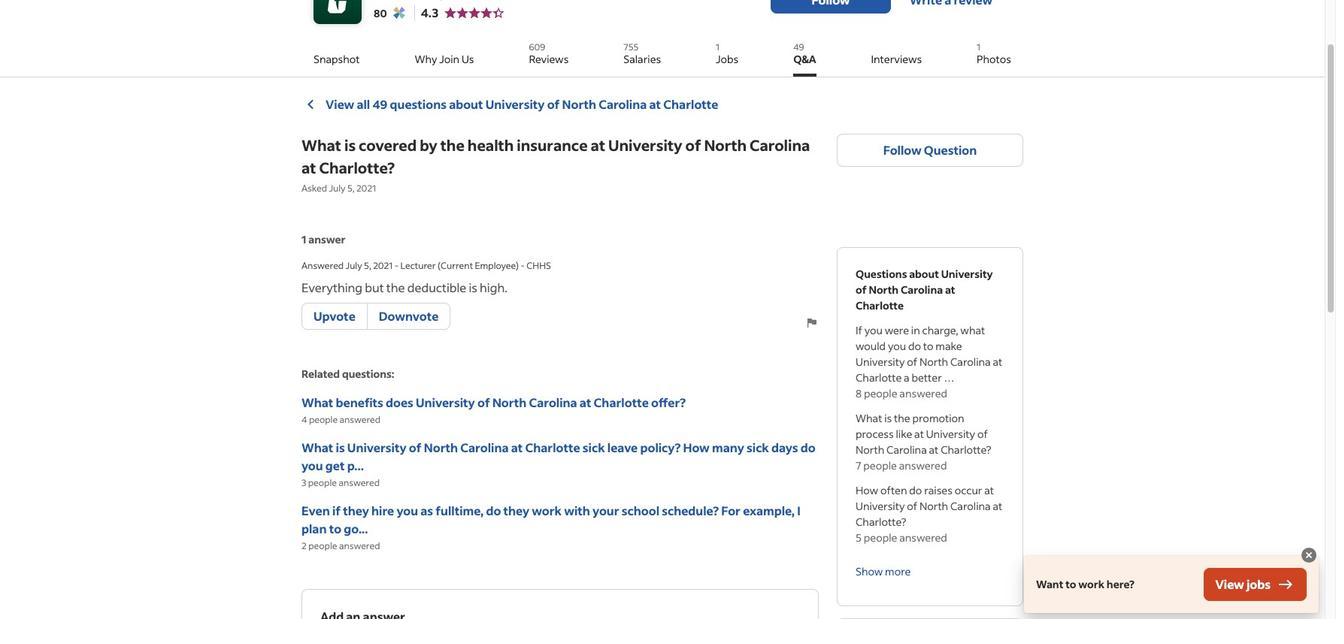 Task type: describe. For each thing, give the bounding box(es) containing it.
carolina inside how often do raises occur at university of north carolina at charlotte? 5 people answered
[[951, 500, 991, 514]]

is for 7
[[885, 412, 892, 426]]

of inside what is the promotion process like at university of north carolina at charlotte? 7 people answered
[[978, 428, 988, 442]]

why
[[415, 52, 437, 66]]

4
[[302, 415, 307, 426]]

get
[[326, 458, 345, 474]]

a
[[904, 371, 910, 385]]

plan
[[302, 522, 327, 537]]

make
[[936, 340, 963, 354]]

questions:
[[342, 367, 395, 382]]

benefits
[[336, 395, 384, 411]]

view jobs
[[1216, 577, 1271, 593]]

join
[[440, 52, 460, 66]]

north inside the what benefits does university of north carolina at charlotte offer? 4 people answered
[[493, 395, 527, 411]]

process
[[856, 428, 894, 442]]

related questions:
[[302, 367, 395, 382]]

interviews link
[[872, 36, 922, 77]]

by
[[420, 136, 438, 155]]

i
[[798, 504, 801, 519]]

2 sick from the left
[[747, 440, 769, 456]]

charlotte inside 'if you were in charge, what would you do to make university of north carolina at charlotte a better … 8 people answered'
[[856, 371, 902, 385]]

salaries
[[624, 52, 661, 66]]

what is university of north carolina at charlotte sick leave policy? how many sick days do you get p... 3 people answered
[[302, 440, 816, 489]]

as
[[421, 504, 433, 519]]

want
[[1037, 578, 1064, 592]]

hire
[[372, 504, 394, 519]]

lecturer
[[401, 261, 436, 272]]

july inside what is covered by the health insurance at university of north carolina at charlotte? element
[[346, 261, 362, 272]]

but
[[365, 280, 384, 296]]

do inside what is university of north carolina at charlotte sick leave policy? how many sick days do you get p... 3 people answered
[[801, 440, 816, 456]]

2021 inside what is covered by the health insurance at university of north carolina at charlotte? asked july 5, 2021
[[357, 183, 376, 194]]

how often do raises occur at university of north carolina at charlotte? 5 people answered
[[856, 484, 1003, 546]]

answered inside 'if you were in charge, what would you do to make university of north carolina at charlotte a better … 8 people answered'
[[900, 387, 948, 401]]

follow question
[[884, 142, 977, 158]]

school
[[622, 504, 660, 519]]

even if they hire you as fulltime, do they work with your school schedule? for example, i plan to go... 2 people answered
[[302, 504, 801, 552]]

2 horizontal spatial to
[[1066, 578, 1077, 592]]

do inside 'even if they hire you as fulltime, do they work with your school schedule? for example, i plan to go... 2 people answered'
[[486, 504, 501, 519]]

carolina inside what is university of north carolina at charlotte sick leave policy? how many sick days do you get p... 3 people answered
[[461, 440, 509, 456]]

everything but the deductible is high.
[[302, 280, 508, 296]]

755
[[624, 41, 639, 53]]

you inside what is university of north carolina at charlotte sick leave policy? how many sick days do you get p... 3 people answered
[[302, 458, 323, 474]]

80
[[374, 6, 387, 20]]

755 salaries
[[624, 41, 661, 66]]

close image
[[1301, 547, 1319, 565]]

what for the
[[856, 412, 883, 426]]

609 reviews
[[529, 41, 569, 66]]

8
[[856, 387, 862, 401]]

2
[[302, 541, 307, 552]]

if
[[856, 324, 863, 338]]

why join us
[[415, 52, 474, 66]]

view jobs link
[[1204, 569, 1307, 602]]

…
[[945, 371, 955, 385]]

your
[[593, 504, 620, 519]]

jobs
[[1247, 577, 1271, 593]]

you down "were"
[[888, 340, 907, 354]]

downvote button
[[367, 303, 451, 331]]

charlotte inside what is university of north carolina at charlotte sick leave policy? how many sick days do you get p... 3 people answered
[[525, 440, 581, 456]]

better
[[912, 371, 942, 385]]

3
[[302, 478, 306, 489]]

do inside 'if you were in charge, what would you do to make university of north carolina at charlotte a better … 8 people answered'
[[909, 340, 922, 354]]

high.
[[480, 280, 508, 296]]

of inside questions about university of north carolina at charlotte
[[856, 283, 867, 297]]

questions about university of north carolina at charlotte
[[856, 267, 993, 313]]

of inside the what benefits does university of north carolina at charlotte offer? 4 people answered
[[478, 395, 490, 411]]

even
[[302, 504, 330, 519]]

q&a
[[794, 52, 817, 66]]

often
[[881, 484, 908, 498]]

about inside questions about university of north carolina at charlotte
[[910, 267, 940, 282]]

to inside 'if you were in charge, what would you do to make university of north carolina at charlotte a better … 8 people answered'
[[924, 340, 934, 354]]

policy?
[[641, 440, 681, 456]]

example,
[[743, 504, 795, 519]]

occur
[[955, 484, 983, 498]]

follow question button
[[837, 134, 1024, 167]]

what is covered by the health insurance at university of north carolina at charlotte? element
[[302, 248, 819, 578]]

with
[[564, 504, 590, 519]]

answered inside the what benefits does university of north carolina at charlotte offer? 4 people answered
[[340, 415, 381, 426]]

5
[[856, 531, 862, 546]]

view for view jobs
[[1216, 577, 1245, 593]]

of inside what is covered by the health insurance at university of north carolina at charlotte? asked july 5, 2021
[[686, 136, 701, 155]]

is for charlotte?
[[344, 136, 356, 155]]

raises
[[925, 484, 953, 498]]

many
[[712, 440, 745, 456]]

north inside how often do raises occur at university of north carolina at charlotte? 5 people answered
[[920, 500, 949, 514]]

north inside 'if you were in charge, what would you do to make university of north carolina at charlotte a better … 8 people answered'
[[920, 355, 949, 370]]

insurance
[[517, 136, 588, 155]]

charge,
[[923, 324, 959, 338]]

1 photos
[[977, 41, 1012, 66]]

work inside 'even if they hire you as fulltime, do they work with your school schedule? for example, i plan to go... 2 people answered'
[[532, 504, 562, 519]]

people inside what is university of north carolina at charlotte sick leave policy? how many sick days do you get p... 3 people answered
[[308, 478, 337, 489]]

what benefits does university of north carolina at charlotte offer? link
[[302, 394, 819, 413]]

group inside what is covered by the health insurance at university of north carolina at charlotte? element
[[302, 303, 451, 331]]

1 sick from the left
[[583, 440, 605, 456]]

questions
[[856, 267, 908, 282]]

is left high.
[[469, 280, 478, 296]]

0 horizontal spatial 1
[[302, 233, 307, 247]]

answered inside how often do raises occur at university of north carolina at charlotte? 5 people answered
[[900, 531, 948, 546]]

answered inside what is the promotion process like at university of north carolina at charlotte? 7 people answered
[[900, 459, 947, 473]]

go...
[[344, 522, 368, 537]]

university inside how often do raises occur at university of north carolina at charlotte? 5 people answered
[[856, 500, 905, 514]]

people inside what is the promotion process like at university of north carolina at charlotte? 7 people answered
[[864, 459, 897, 473]]

days
[[772, 440, 799, 456]]

charlotte? inside what is the promotion process like at university of north carolina at charlotte? 7 people answered
[[941, 443, 992, 458]]

carolina inside the what benefits does university of north carolina at charlotte offer? 4 people answered
[[529, 395, 577, 411]]

what
[[961, 324, 986, 338]]

more
[[886, 565, 911, 579]]

upvote
[[314, 309, 356, 325]]

at inside what is university of north carolina at charlotte sick leave policy? how many sick days do you get p... 3 people answered
[[511, 440, 523, 456]]

show
[[856, 565, 883, 579]]



Task type: locate. For each thing, give the bounding box(es) containing it.
at inside the what benefits does university of north carolina at charlotte offer? 4 people answered
[[580, 395, 592, 411]]

north inside what is covered by the health insurance at university of north carolina at charlotte? asked july 5, 2021
[[704, 136, 747, 155]]

1 vertical spatial work
[[1079, 578, 1105, 592]]

2 horizontal spatial charlotte?
[[941, 443, 992, 458]]

0 vertical spatial view
[[326, 96, 355, 112]]

what inside the what benefits does university of north carolina at charlotte offer? 4 people answered
[[302, 395, 334, 411]]

to down charge,
[[924, 340, 934, 354]]

charlotte inside questions about university of north carolina at charlotte
[[856, 299, 904, 313]]

1 vertical spatial 49
[[373, 96, 388, 112]]

2 vertical spatial charlotte?
[[856, 516, 907, 530]]

is inside what is university of north carolina at charlotte sick leave policy? how many sick days do you get p... 3 people answered
[[336, 440, 345, 456]]

at inside questions about university of north carolina at charlotte
[[946, 283, 956, 297]]

0 horizontal spatial 5,
[[348, 183, 355, 194]]

what up get
[[302, 440, 334, 456]]

work left here?
[[1079, 578, 1105, 592]]

what up asked
[[302, 136, 341, 155]]

charlotte down 'jobs'
[[664, 96, 719, 112]]

how left 'many'
[[683, 440, 710, 456]]

charlotte? up "occur"
[[941, 443, 992, 458]]

view
[[326, 96, 355, 112], [1216, 577, 1245, 593]]

july up the everything
[[346, 261, 362, 272]]

0 vertical spatial work
[[532, 504, 562, 519]]

0 horizontal spatial how
[[683, 440, 710, 456]]

does
[[386, 395, 414, 411]]

5, up the but
[[364, 261, 371, 272]]

what is the promotion process like at university of north carolina at charlotte? 7 people answered
[[856, 412, 992, 473]]

people inside 'if you were in charge, what would you do to make university of north carolina at charlotte a better … 8 people answered'
[[864, 387, 898, 401]]

1 vertical spatial 2021
[[373, 261, 393, 272]]

do right often at the bottom of the page
[[910, 484, 923, 498]]

university
[[486, 96, 545, 112], [609, 136, 683, 155], [942, 267, 993, 282], [856, 355, 905, 370], [416, 395, 475, 411], [927, 428, 976, 442], [347, 440, 407, 456], [856, 500, 905, 514]]

1 vertical spatial to
[[329, 522, 342, 537]]

carolina inside questions about university of north carolina at charlotte
[[901, 283, 943, 297]]

the right by
[[441, 136, 465, 155]]

do down in
[[909, 340, 922, 354]]

north
[[562, 96, 597, 112], [704, 136, 747, 155], [869, 283, 899, 297], [920, 355, 949, 370], [493, 395, 527, 411], [424, 440, 458, 456], [856, 443, 885, 458], [920, 500, 949, 514]]

view all 49 questions about university of north carolina at charlotte link
[[302, 96, 719, 114]]

view all 49 questions about university of north carolina at charlotte
[[326, 96, 719, 112]]

people right 3
[[308, 478, 337, 489]]

0 horizontal spatial view
[[326, 96, 355, 112]]

sick left days
[[747, 440, 769, 456]]

follow
[[884, 142, 922, 158]]

1 vertical spatial about
[[910, 267, 940, 282]]

what inside what is the promotion process like at university of north carolina at charlotte? 7 people answered
[[856, 412, 883, 426]]

july inside what is covered by the health insurance at university of north carolina at charlotte? asked july 5, 2021
[[329, 183, 346, 194]]

1 vertical spatial view
[[1216, 577, 1245, 593]]

view left all
[[326, 96, 355, 112]]

5, inside what is covered by the health insurance at university of north carolina at charlotte? asked july 5, 2021
[[348, 183, 355, 194]]

about
[[449, 96, 483, 112], [910, 267, 940, 282]]

people right the 8
[[864, 387, 898, 401]]

the right the but
[[387, 280, 405, 296]]

in
[[912, 324, 921, 338]]

charlotte up "were"
[[856, 299, 904, 313]]

everything
[[302, 280, 363, 296]]

how inside what is university of north carolina at charlotte sick leave policy? how many sick days do you get p... 3 people answered
[[683, 440, 710, 456]]

2 horizontal spatial the
[[895, 412, 911, 426]]

people right 2
[[309, 541, 337, 552]]

answered down the "benefits"
[[340, 415, 381, 426]]

charlotte? inside what is covered by the health insurance at university of north carolina at charlotte? asked july 5, 2021
[[319, 158, 395, 178]]

0 horizontal spatial to
[[329, 522, 342, 537]]

north inside questions about university of north carolina at charlotte
[[869, 283, 899, 297]]

if
[[332, 504, 341, 519]]

july
[[329, 183, 346, 194], [346, 261, 362, 272]]

charlotte?
[[319, 158, 395, 178], [941, 443, 992, 458], [856, 516, 907, 530]]

view for view all 49 questions about university of north carolina at charlotte
[[326, 96, 355, 112]]

49 inside the 49 q&a
[[794, 41, 805, 53]]

0 horizontal spatial the
[[387, 280, 405, 296]]

1 inside 1 photos
[[977, 41, 981, 53]]

group
[[302, 303, 451, 331]]

the for everything but the deductible is high.
[[387, 280, 405, 296]]

of inside how often do raises occur at university of north carolina at charlotte? 5 people answered
[[907, 500, 918, 514]]

is up process
[[885, 412, 892, 426]]

0 horizontal spatial work
[[532, 504, 562, 519]]

university inside 'if you were in charge, what would you do to make university of north carolina at charlotte a better … 8 people answered'
[[856, 355, 905, 370]]

people inside 'even if they hire you as fulltime, do they work with your school schedule? for example, i plan to go... 2 people answered'
[[309, 541, 337, 552]]

about right questions
[[910, 267, 940, 282]]

to inside 'even if they hire you as fulltime, do they work with your school schedule? for example, i plan to go... 2 people answered'
[[329, 522, 342, 537]]

charlotte? down covered
[[319, 158, 395, 178]]

charlotte down what benefits does university of north carolina at charlotte offer? "link"
[[525, 440, 581, 456]]

what benefits does university of north carolina at charlotte offer? 4 people answered
[[302, 395, 686, 426]]

like
[[896, 428, 913, 442]]

would
[[856, 340, 886, 354]]

is for sick
[[336, 440, 345, 456]]

the up like
[[895, 412, 911, 426]]

0 horizontal spatial about
[[449, 96, 483, 112]]

1 horizontal spatial sick
[[747, 440, 769, 456]]

1 inside 1 jobs
[[716, 41, 720, 53]]

is left covered
[[344, 136, 356, 155]]

group containing upvote
[[302, 303, 451, 331]]

question
[[924, 142, 977, 158]]

charlotte? inside how often do raises occur at university of north carolina at charlotte? 5 people answered
[[856, 516, 907, 530]]

what for does
[[302, 395, 334, 411]]

answered down go...
[[339, 541, 380, 552]]

snapshot
[[314, 52, 360, 66]]

people right 7
[[864, 459, 897, 473]]

1 horizontal spatial about
[[910, 267, 940, 282]]

charlotte inside view all 49 questions about university of north carolina at charlotte link
[[664, 96, 719, 112]]

if you were in charge, what would you do to make university of north carolina at charlotte a better … 8 people answered
[[856, 324, 1003, 401]]

north inside what is the promotion process like at university of north carolina at charlotte? 7 people answered
[[856, 443, 885, 458]]

at
[[650, 96, 661, 112], [591, 136, 606, 155], [302, 158, 316, 178], [946, 283, 956, 297], [993, 355, 1003, 370], [580, 395, 592, 411], [915, 428, 924, 442], [511, 440, 523, 456], [929, 443, 939, 458], [985, 484, 995, 498], [993, 500, 1003, 514]]

49 right all
[[373, 96, 388, 112]]

0 horizontal spatial -
[[395, 261, 399, 272]]

do right fulltime,
[[486, 504, 501, 519]]

2 horizontal spatial 1
[[977, 41, 981, 53]]

snapshot link
[[314, 36, 360, 77]]

health
[[468, 136, 514, 155]]

july right asked
[[329, 183, 346, 194]]

charlotte up the 8
[[856, 371, 902, 385]]

leave
[[608, 440, 638, 456]]

2 - from the left
[[521, 261, 525, 272]]

1 vertical spatial charlotte?
[[941, 443, 992, 458]]

1 jobs
[[716, 41, 739, 66]]

you left as
[[397, 504, 418, 519]]

to down "if"
[[329, 522, 342, 537]]

chhs
[[527, 261, 551, 272]]

1 horizontal spatial to
[[924, 340, 934, 354]]

2 vertical spatial the
[[895, 412, 911, 426]]

carolina
[[599, 96, 647, 112], [750, 136, 810, 155], [901, 283, 943, 297], [951, 355, 991, 370], [529, 395, 577, 411], [461, 440, 509, 456], [887, 443, 927, 458], [951, 500, 991, 514]]

1 vertical spatial the
[[387, 280, 405, 296]]

answered down "p..."
[[339, 478, 380, 489]]

us
[[462, 52, 474, 66]]

1 - from the left
[[395, 261, 399, 272]]

charlotte? up 5 in the bottom right of the page
[[856, 516, 907, 530]]

people right 5 in the bottom right of the page
[[864, 531, 898, 546]]

answered down better on the right bottom of page
[[900, 387, 948, 401]]

answered inside 'even if they hire you as fulltime, do they work with your school schedule? for example, i plan to go... 2 people answered'
[[339, 541, 380, 552]]

how inside how often do raises occur at university of north carolina at charlotte? 5 people answered
[[856, 484, 879, 498]]

is inside what is the promotion process like at university of north carolina at charlotte? 7 people answered
[[885, 412, 892, 426]]

university inside what is university of north carolina at charlotte sick leave policy? how many sick days do you get p... 3 people answered
[[347, 440, 407, 456]]

- left chhs
[[521, 261, 525, 272]]

the for what is the promotion process like at university of north carolina at charlotte? 7 people answered
[[895, 412, 911, 426]]

5, inside what is covered by the health insurance at university of north carolina at charlotte? element
[[364, 261, 371, 272]]

answered inside what is university of north carolina at charlotte sick leave policy? how many sick days do you get p... 3 people answered
[[339, 478, 380, 489]]

0 vertical spatial to
[[924, 340, 934, 354]]

do
[[909, 340, 922, 354], [801, 440, 816, 456], [910, 484, 923, 498], [486, 504, 501, 519]]

1 horizontal spatial charlotte?
[[856, 516, 907, 530]]

people inside how often do raises occur at university of north carolina at charlotte? 5 people answered
[[864, 531, 898, 546]]

0 vertical spatial 5,
[[348, 183, 355, 194]]

the
[[441, 136, 465, 155], [387, 280, 405, 296], [895, 412, 911, 426]]

jobs
[[716, 52, 739, 66]]

1 vertical spatial july
[[346, 261, 362, 272]]

answered
[[302, 261, 344, 272]]

answered up more
[[900, 531, 948, 546]]

- left lecturer
[[395, 261, 399, 272]]

what for covered
[[302, 136, 341, 155]]

at inside 'if you were in charge, what would you do to make university of north carolina at charlotte a better … 8 people answered'
[[993, 355, 1003, 370]]

to right want
[[1066, 578, 1077, 592]]

answered july 5, 2021 - lecturer (current employee) - chhs
[[302, 261, 551, 272]]

49 right 1 jobs
[[794, 41, 805, 53]]

charlotte inside the what benefits does university of north carolina at charlotte offer? 4 people answered
[[594, 395, 649, 411]]

what inside what is university of north carolina at charlotte sick leave policy? how many sick days do you get p... 3 people answered
[[302, 440, 334, 456]]

the inside what is covered by the health insurance at university of north carolina at charlotte? asked july 5, 2021
[[441, 136, 465, 155]]

7
[[856, 459, 862, 473]]

0 vertical spatial about
[[449, 96, 483, 112]]

you
[[865, 324, 883, 338], [888, 340, 907, 354], [302, 458, 323, 474], [397, 504, 418, 519]]

promotion
[[913, 412, 965, 426]]

what up process
[[856, 412, 883, 426]]

sick
[[583, 440, 605, 456], [747, 440, 769, 456]]

1 for jobs
[[716, 41, 720, 53]]

what up 4
[[302, 395, 334, 411]]

0 vertical spatial charlotte?
[[319, 158, 395, 178]]

1 horizontal spatial view
[[1216, 577, 1245, 593]]

show more button
[[856, 555, 911, 589]]

1 horizontal spatial -
[[521, 261, 525, 272]]

here?
[[1107, 578, 1135, 592]]

university inside what is covered by the health insurance at university of north carolina at charlotte? asked july 5, 2021
[[609, 136, 683, 155]]

2021
[[357, 183, 376, 194], [373, 261, 393, 272]]

north inside what is university of north carolina at charlotte sick leave policy? how many sick days do you get p... 3 people answered
[[424, 440, 458, 456]]

0 vertical spatial 2021
[[357, 183, 376, 194]]

49 q&a
[[794, 41, 817, 66]]

2021 down covered
[[357, 183, 376, 194]]

1 horizontal spatial 5,
[[364, 261, 371, 272]]

0 vertical spatial the
[[441, 136, 465, 155]]

4.3
[[421, 5, 439, 20]]

charlotte up 'leave'
[[594, 395, 649, 411]]

0 horizontal spatial sick
[[583, 440, 605, 456]]

university inside the what benefits does university of north carolina at charlotte offer? 4 people answered
[[416, 395, 475, 411]]

0 vertical spatial 49
[[794, 41, 805, 53]]

2021 inside what is covered by the health insurance at university of north carolina at charlotte? element
[[373, 261, 393, 272]]

1 horizontal spatial work
[[1079, 578, 1105, 592]]

were
[[885, 324, 910, 338]]

0 horizontal spatial charlotte?
[[319, 158, 395, 178]]

do inside how often do raises occur at university of north carolina at charlotte? 5 people answered
[[910, 484, 923, 498]]

(current
[[438, 261, 473, 272]]

university inside questions about university of north carolina at charlotte
[[942, 267, 993, 282]]

carolina inside what is covered by the health insurance at university of north carolina at charlotte? asked july 5, 2021
[[750, 136, 810, 155]]

what for university
[[302, 440, 334, 456]]

about down us
[[449, 96, 483, 112]]

609
[[529, 41, 546, 53]]

even if they hire you as fulltime, do they work with your school schedule? for example, i plan to go... link
[[302, 503, 819, 539]]

work wellbeing logo image
[[393, 7, 405, 19]]

people right 4
[[309, 415, 338, 426]]

5, right asked
[[348, 183, 355, 194]]

do right days
[[801, 440, 816, 456]]

why join us link
[[415, 36, 474, 77]]

covered
[[359, 136, 417, 155]]

of inside 'if you were in charge, what would you do to make university of north carolina at charlotte a better … 8 people answered'
[[907, 355, 918, 370]]

0 horizontal spatial they
[[343, 504, 369, 519]]

is up get
[[336, 440, 345, 456]]

1 horizontal spatial 1
[[716, 41, 720, 53]]

schedule?
[[662, 504, 719, 519]]

carolina inside 'if you were in charge, what would you do to make university of north carolina at charlotte a better … 8 people answered'
[[951, 355, 991, 370]]

you inside 'even if they hire you as fulltime, do they work with your school schedule? for example, i plan to go... 2 people answered'
[[397, 504, 418, 519]]

49
[[794, 41, 805, 53], [373, 96, 388, 112]]

answered up the raises
[[900, 459, 947, 473]]

how down 7
[[856, 484, 879, 498]]

1 vertical spatial how
[[856, 484, 879, 498]]

what inside what is covered by the health insurance at university of north carolina at charlotte? asked july 5, 2021
[[302, 136, 341, 155]]

employee)
[[475, 261, 519, 272]]

for
[[722, 504, 741, 519]]

the inside what is the promotion process like at university of north carolina at charlotte? 7 people answered
[[895, 412, 911, 426]]

of
[[547, 96, 560, 112], [686, 136, 701, 155], [856, 283, 867, 297], [907, 355, 918, 370], [478, 395, 490, 411], [978, 428, 988, 442], [409, 440, 422, 456], [907, 500, 918, 514]]

1 horizontal spatial 49
[[794, 41, 805, 53]]

you right if
[[865, 324, 883, 338]]

1 horizontal spatial they
[[504, 504, 530, 519]]

answer
[[309, 233, 346, 247]]

2021 up the but
[[373, 261, 393, 272]]

report image
[[806, 317, 819, 331]]

to
[[924, 340, 934, 354], [329, 522, 342, 537], [1066, 578, 1077, 592]]

you up 3
[[302, 458, 323, 474]]

1 horizontal spatial the
[[441, 136, 465, 155]]

0 vertical spatial how
[[683, 440, 710, 456]]

upvote button
[[302, 303, 368, 331]]

reviews
[[529, 52, 569, 66]]

sick left 'leave'
[[583, 440, 605, 456]]

view left jobs
[[1216, 577, 1245, 593]]

1 vertical spatial 5,
[[364, 261, 371, 272]]

fulltime,
[[436, 504, 484, 519]]

0 horizontal spatial 49
[[373, 96, 388, 112]]

1 for photos
[[977, 41, 981, 53]]

they right fulltime,
[[504, 504, 530, 519]]

work left with
[[532, 504, 562, 519]]

interviews
[[872, 52, 922, 66]]

what is covered by the health insurance at university of north carolina at charlotte? asked july 5, 2021
[[302, 136, 810, 194]]

1 answer
[[302, 233, 346, 247]]

they up go...
[[343, 504, 369, 519]]

of inside what is university of north carolina at charlotte sick leave policy? how many sick days do you get p... 3 people answered
[[409, 440, 422, 456]]

is inside what is covered by the health insurance at university of north carolina at charlotte? asked july 5, 2021
[[344, 136, 356, 155]]

carolina inside what is the promotion process like at university of north carolina at charlotte? 7 people answered
[[887, 443, 927, 458]]

show more
[[856, 565, 911, 579]]

2 vertical spatial to
[[1066, 578, 1077, 592]]

photos
[[977, 52, 1012, 66]]

1 horizontal spatial how
[[856, 484, 879, 498]]

1 they from the left
[[343, 504, 369, 519]]

p...
[[347, 458, 364, 474]]

university inside what is the promotion process like at university of north carolina at charlotte? 7 people answered
[[927, 428, 976, 442]]

deductible
[[408, 280, 467, 296]]

0 vertical spatial july
[[329, 183, 346, 194]]

related
[[302, 367, 340, 382]]

people inside the what benefits does university of north carolina at charlotte offer? 4 people answered
[[309, 415, 338, 426]]

2 they from the left
[[504, 504, 530, 519]]



Task type: vqa. For each thing, say whether or not it's contained in the screenshot.
do
yes



